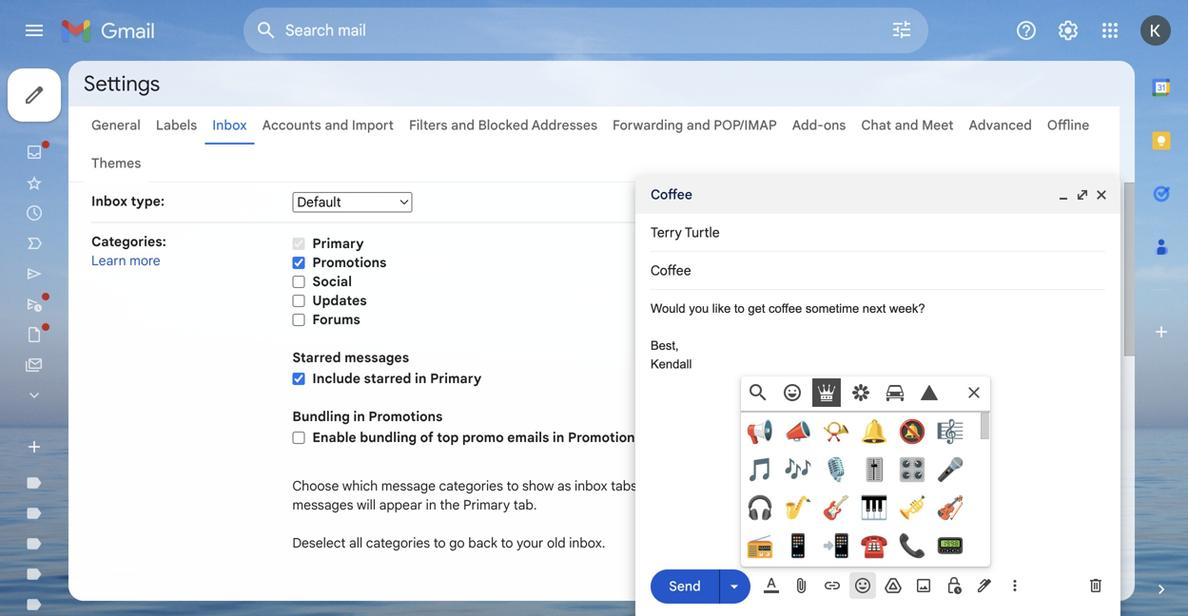Task type: locate. For each thing, give the bounding box(es) containing it.
primary
[[313, 236, 364, 252], [430, 371, 482, 387], [463, 497, 510, 514]]

chat and meet link
[[862, 117, 954, 134]]

in
[[415, 371, 427, 387], [353, 409, 365, 425], [553, 430, 565, 446], [426, 497, 437, 514]]

general link
[[91, 117, 141, 134]]

4 and from the left
[[895, 117, 919, 134]]

to inside message body text box
[[735, 302, 745, 316]]

1 horizontal spatial inbox
[[212, 117, 247, 134]]

🎷 image
[[785, 495, 812, 522]]

next
[[863, 302, 886, 316]]

general
[[91, 117, 141, 134]]

🎹 image
[[861, 495, 888, 522]]

to up tab.
[[507, 478, 519, 495]]

as
[[558, 478, 571, 495]]

Updates checkbox
[[293, 294, 305, 308]]

🎚 image
[[861, 457, 888, 483]]

primary right the the
[[463, 497, 510, 514]]

inbox
[[575, 478, 608, 495]]

pop/imap
[[714, 117, 777, 134]]

promotions
[[313, 255, 387, 271], [369, 409, 443, 425], [568, 430, 642, 446]]

show
[[522, 478, 554, 495]]

2 and from the left
[[451, 117, 475, 134]]

coffee
[[651, 187, 693, 203]]

and for chat
[[895, 117, 919, 134]]

like
[[713, 302, 731, 316]]

include starred in primary
[[313, 371, 482, 387]]

old
[[547, 535, 566, 552]]

addresses
[[532, 117, 598, 134]]

bundling
[[293, 409, 350, 425]]

turtle
[[685, 225, 720, 241]]

1 vertical spatial messages
[[293, 497, 354, 514]]

which
[[343, 478, 378, 495]]

Enable bundling of top promo emails in Promotions checkbox
[[293, 431, 305, 445]]

insert signature image
[[975, 577, 995, 596]]

message
[[381, 478, 436, 495]]

tabs.
[[611, 478, 641, 495]]

toggle confidential mode image
[[945, 577, 964, 596]]

coffee
[[769, 302, 802, 316]]

🎙 image
[[823, 457, 850, 483]]

0 horizontal spatial inbox
[[91, 193, 127, 210]]

forwarding
[[613, 117, 684, 134]]

top
[[437, 430, 459, 446]]

categories up the the
[[439, 478, 503, 495]]

and right filters at the left
[[451, 117, 475, 134]]

promotions up inbox
[[568, 430, 642, 446]]

advanced link
[[969, 117, 1032, 134]]

best,
[[651, 339, 679, 353]]

insert files using drive image
[[884, 577, 903, 596]]

to inside choose which message categories to show as inbox tabs. other messages will appear in the primary tab.
[[507, 478, 519, 495]]

primary up social
[[313, 236, 364, 252]]

navigation
[[0, 61, 228, 617]]

0 vertical spatial promotions
[[313, 255, 387, 271]]

primary up top
[[430, 371, 482, 387]]

to left get
[[735, 302, 745, 316]]

close image
[[1094, 187, 1110, 203]]

enable
[[313, 430, 357, 446]]

to
[[735, 302, 745, 316], [507, 478, 519, 495], [434, 535, 446, 552], [501, 535, 513, 552]]

filters and blocked addresses
[[409, 117, 598, 134]]

include
[[313, 371, 361, 387]]

2 vertical spatial primary
[[463, 497, 510, 514]]

inbox
[[212, 117, 247, 134], [91, 193, 127, 210]]

inbox right labels link
[[212, 117, 247, 134]]

insert photo image
[[915, 577, 934, 596]]

messages up starred
[[345, 350, 409, 366]]

terry turtle
[[651, 225, 720, 241]]

kendall
[[651, 357, 692, 372]]

🎧 image
[[747, 495, 774, 522]]

messages
[[345, 350, 409, 366], [293, 497, 354, 514]]

in right emails
[[553, 430, 565, 446]]

forwarding and pop/imap link
[[613, 117, 777, 134]]

1 vertical spatial promotions
[[369, 409, 443, 425]]

tab.
[[514, 497, 537, 514]]

Subject field
[[651, 262, 1106, 281]]

☎ image
[[861, 533, 888, 560]]

in left the the
[[426, 497, 437, 514]]

🎸 image
[[823, 495, 850, 522]]

and left 'pop/imap'
[[687, 117, 711, 134]]

🎛 image
[[899, 457, 926, 483]]

and left the import
[[325, 117, 349, 134]]

in up the enable
[[353, 409, 365, 425]]

support image
[[1015, 19, 1038, 42]]

📟 image
[[937, 533, 964, 560]]

3 and from the left
[[687, 117, 711, 134]]

promotions up social
[[313, 255, 387, 271]]

promo
[[462, 430, 504, 446]]

advanced search options image
[[883, 10, 921, 49]]

messages down choose
[[293, 497, 354, 514]]

the
[[440, 497, 460, 514]]

0 vertical spatial inbox
[[212, 117, 247, 134]]

add-
[[793, 117, 824, 134]]

more send options image
[[725, 577, 744, 596]]

messages inside choose which message categories to show as inbox tabs. other messages will appear in the primary tab.
[[293, 497, 354, 514]]

categories down appear
[[366, 535, 430, 552]]

1 vertical spatial inbox
[[91, 193, 127, 210]]

Forums checkbox
[[293, 313, 305, 327]]

categories: learn more
[[91, 234, 166, 269]]

0 vertical spatial categories
[[439, 478, 503, 495]]

1 and from the left
[[325, 117, 349, 134]]

1 horizontal spatial categories
[[439, 478, 503, 495]]

appear
[[379, 497, 423, 514]]

accounts and import link
[[262, 117, 394, 134]]

labels link
[[156, 117, 197, 134]]

🎵 image
[[747, 457, 774, 483]]

coffee dialog
[[636, 176, 1121, 617]]

deselect all categories to go back to your old inbox.
[[293, 535, 606, 552]]

Promotions checkbox
[[293, 256, 305, 270]]

all
[[349, 535, 363, 552]]

promotions up bundling on the bottom left
[[369, 409, 443, 425]]

and
[[325, 117, 349, 134], [451, 117, 475, 134], [687, 117, 711, 134], [895, 117, 919, 134]]

insert link ‪(⌘k)‬ image
[[823, 577, 842, 596]]

and right chat on the right top
[[895, 117, 919, 134]]

📻 image
[[747, 533, 774, 560]]

would
[[651, 302, 686, 316]]

accounts
[[262, 117, 321, 134]]

will
[[357, 497, 376, 514]]

sometime
[[806, 302, 860, 316]]

🎻 image
[[937, 495, 964, 522]]

categories inside choose which message categories to show as inbox tabs. other messages will appear in the primary tab.
[[439, 478, 503, 495]]

settings image
[[1057, 19, 1080, 42]]

inbox left type:
[[91, 193, 127, 210]]

starred
[[293, 350, 341, 366]]

None search field
[[244, 8, 929, 53]]

tab list
[[1135, 61, 1189, 548]]

1 vertical spatial categories
[[366, 535, 430, 552]]

categories
[[439, 478, 503, 495], [366, 535, 430, 552]]

other
[[644, 478, 679, 495]]



Task type: vqa. For each thing, say whether or not it's contained in the screenshot.
the topmost 'CATEGORIES'
yes



Task type: describe. For each thing, give the bounding box(es) containing it.
week?
[[890, 302, 926, 316]]

chat and meet
[[862, 117, 954, 134]]

🎤 image
[[937, 457, 964, 483]]

0 vertical spatial primary
[[313, 236, 364, 252]]

search mail image
[[249, 13, 284, 48]]

learn more link
[[91, 253, 161, 269]]

back
[[468, 535, 498, 552]]

more options image
[[1010, 577, 1021, 596]]

Social checkbox
[[293, 275, 305, 289]]

categories:
[[91, 234, 166, 250]]

bundling in promotions
[[293, 409, 443, 425]]

learn
[[91, 253, 126, 269]]

🎶 image
[[785, 457, 812, 483]]

Include starred in Primary checkbox
[[293, 372, 305, 386]]

themes
[[91, 155, 141, 172]]

inbox.
[[569, 535, 606, 552]]

in inside choose which message categories to show as inbox tabs. other messages will appear in the primary tab.
[[426, 497, 437, 514]]

📲 image
[[823, 533, 850, 560]]

choose
[[293, 478, 339, 495]]

deselect
[[293, 535, 346, 552]]

terry
[[651, 225, 682, 241]]

2 vertical spatial promotions
[[568, 430, 642, 446]]

bundling
[[360, 430, 417, 446]]

minimize image
[[1056, 187, 1072, 203]]

starred messages
[[293, 350, 409, 366]]

themes link
[[91, 155, 141, 172]]

get
[[748, 302, 766, 316]]

🔔 image
[[861, 419, 888, 445]]

0 horizontal spatial categories
[[366, 535, 430, 552]]

would you like to get coffee sometime next week?
[[651, 302, 926, 316]]

social
[[313, 274, 352, 290]]

inbox for inbox "link"
[[212, 117, 247, 134]]

enable bundling of top promo emails in promotions
[[313, 430, 642, 446]]

to left your
[[501, 535, 513, 552]]

type:
[[131, 193, 165, 210]]

advanced
[[969, 117, 1032, 134]]

updates
[[313, 293, 367, 309]]

gmail image
[[61, 11, 165, 49]]

Message Body text field
[[651, 300, 1106, 550]]

offline link
[[1048, 117, 1090, 134]]

and for filters
[[451, 117, 475, 134]]

best, kendall
[[651, 339, 692, 372]]

forwarding and pop/imap
[[613, 117, 777, 134]]

your
[[517, 535, 544, 552]]

add-ons
[[793, 117, 846, 134]]

settings
[[84, 70, 160, 97]]

starred
[[364, 371, 412, 387]]

attach files image
[[793, 577, 812, 596]]

meet
[[922, 117, 954, 134]]

🎺 image
[[899, 495, 926, 522]]

discard draft ‪(⌘⇧d)‬ image
[[1087, 577, 1106, 596]]

to left go
[[434, 535, 446, 552]]

inbox type:
[[91, 193, 165, 210]]

forums
[[313, 312, 360, 328]]

accounts and import
[[262, 117, 394, 134]]

insert emoji ‪(⌘⇧2)‬ image
[[854, 577, 873, 596]]

📯 image
[[823, 419, 850, 445]]

more
[[130, 253, 161, 269]]

send button
[[651, 570, 719, 604]]

📣 image
[[785, 419, 812, 445]]

📢 image
[[747, 419, 774, 445]]

0 vertical spatial messages
[[345, 350, 409, 366]]

send
[[669, 578, 701, 595]]

offline
[[1048, 117, 1090, 134]]

and for accounts
[[325, 117, 349, 134]]

📞 image
[[899, 533, 926, 560]]

go
[[449, 535, 465, 552]]

pop out image
[[1075, 187, 1091, 203]]

and for forwarding
[[687, 117, 711, 134]]

ons
[[824, 117, 846, 134]]

chat
[[862, 117, 892, 134]]

in right starred
[[415, 371, 427, 387]]

inbox for inbox type:
[[91, 193, 127, 210]]

choose which message categories to show as inbox tabs. other messages will appear in the primary tab.
[[293, 478, 679, 514]]

of
[[420, 430, 434, 446]]

1 vertical spatial primary
[[430, 371, 482, 387]]

emails
[[508, 430, 549, 446]]

labels
[[156, 117, 197, 134]]

🎼 image
[[937, 419, 964, 445]]

primary inside choose which message categories to show as inbox tabs. other messages will appear in the primary tab.
[[463, 497, 510, 514]]

add-ons link
[[793, 117, 846, 134]]

🔕 image
[[899, 419, 926, 445]]

Search mail text field
[[286, 21, 837, 40]]

you
[[689, 302, 709, 316]]

inbox link
[[212, 117, 247, 134]]

import
[[352, 117, 394, 134]]

blocked
[[478, 117, 529, 134]]

filters and blocked addresses link
[[409, 117, 598, 134]]

filters
[[409, 117, 448, 134]]

📱 image
[[785, 533, 812, 560]]



